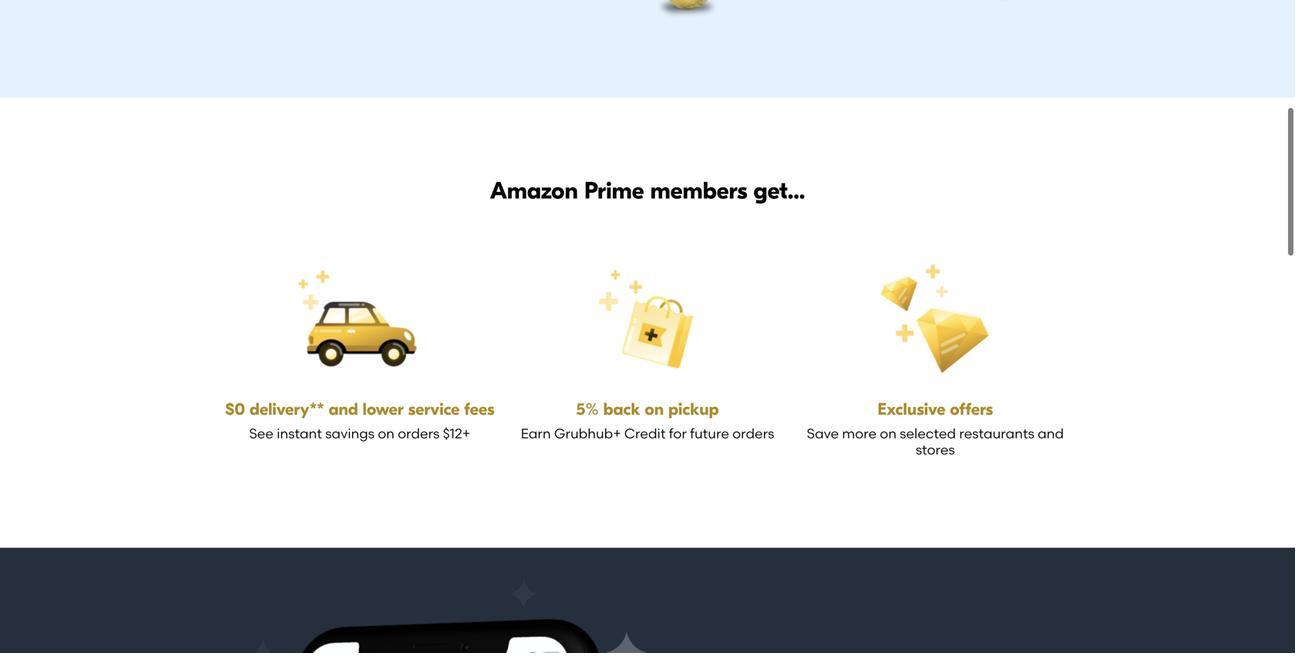 Task type: locate. For each thing, give the bounding box(es) containing it.
0 vertical spatial and
[[329, 400, 358, 419]]

earn grubhub+ credit for future orders
[[521, 426, 775, 442]]

on
[[645, 400, 664, 419], [378, 426, 395, 442], [880, 426, 897, 442]]

amazon
[[490, 177, 578, 205]]

pickup
[[669, 400, 719, 419]]

get...
[[754, 177, 805, 205]]

1 vertical spatial and
[[1038, 426, 1064, 442]]

on down lower
[[378, 426, 395, 442]]

on inside save more on selected restaurants and stores
[[880, 426, 897, 442]]

0 horizontal spatial orders
[[398, 426, 440, 442]]

save
[[807, 426, 839, 442]]

more
[[842, 426, 877, 442]]

instant
[[277, 426, 322, 442]]

1 horizontal spatial on
[[645, 400, 664, 419]]

orders
[[398, 426, 440, 442], [733, 426, 775, 442]]

on right more
[[880, 426, 897, 442]]

orders right future
[[733, 426, 775, 442]]

back
[[604, 400, 641, 419]]

1 horizontal spatial orders
[[733, 426, 775, 442]]

restaurants
[[960, 426, 1035, 442]]

fees
[[464, 400, 495, 419]]

1 horizontal spatial and
[[1038, 426, 1064, 442]]

on up earn grubhub+ credit for future orders
[[645, 400, 664, 419]]

$0 delivery** and lower service fees
[[225, 400, 495, 419]]

see
[[249, 426, 274, 442]]

save more on selected restaurants and stores
[[807, 426, 1064, 458]]

0 horizontal spatial and
[[329, 400, 358, 419]]

2 horizontal spatial on
[[880, 426, 897, 442]]

orders down service
[[398, 426, 440, 442]]

$12+
[[443, 426, 471, 442]]

and
[[329, 400, 358, 419], [1038, 426, 1064, 442]]

and right restaurants
[[1038, 426, 1064, 442]]

grubhub+
[[554, 426, 621, 442]]

and up 'savings'
[[329, 400, 358, 419]]

1 orders from the left
[[398, 426, 440, 442]]

future
[[690, 426, 729, 442]]

5% back on pickup
[[576, 400, 719, 419]]



Task type: describe. For each thing, give the bounding box(es) containing it.
and inside save more on selected restaurants and stores
[[1038, 426, 1064, 442]]

see instant savings on orders $12+
[[249, 426, 471, 442]]

savings
[[325, 426, 375, 442]]

a cellphone with the grubhub app loaded on it image
[[208, 579, 648, 653]]

stores
[[916, 442, 955, 458]]

members
[[651, 177, 748, 205]]

for
[[669, 426, 687, 442]]

amazon prime members get...
[[490, 177, 805, 205]]

on for 5%
[[645, 400, 664, 419]]

service
[[408, 400, 460, 419]]

lower
[[363, 400, 404, 419]]

selected
[[900, 426, 956, 442]]

0 horizontal spatial on
[[378, 426, 395, 442]]

exclusive offers
[[878, 400, 993, 419]]

credit
[[625, 426, 666, 442]]

on for save
[[880, 426, 897, 442]]

delivery**
[[250, 400, 324, 419]]

offers
[[950, 400, 993, 419]]

earn
[[521, 426, 551, 442]]

$0
[[225, 400, 245, 419]]

prime
[[584, 177, 644, 205]]

5%
[[576, 400, 599, 419]]

2 orders from the left
[[733, 426, 775, 442]]

exclusive
[[878, 400, 946, 419]]



Task type: vqa. For each thing, say whether or not it's contained in the screenshot.
See instant savings on orders $12+
yes



